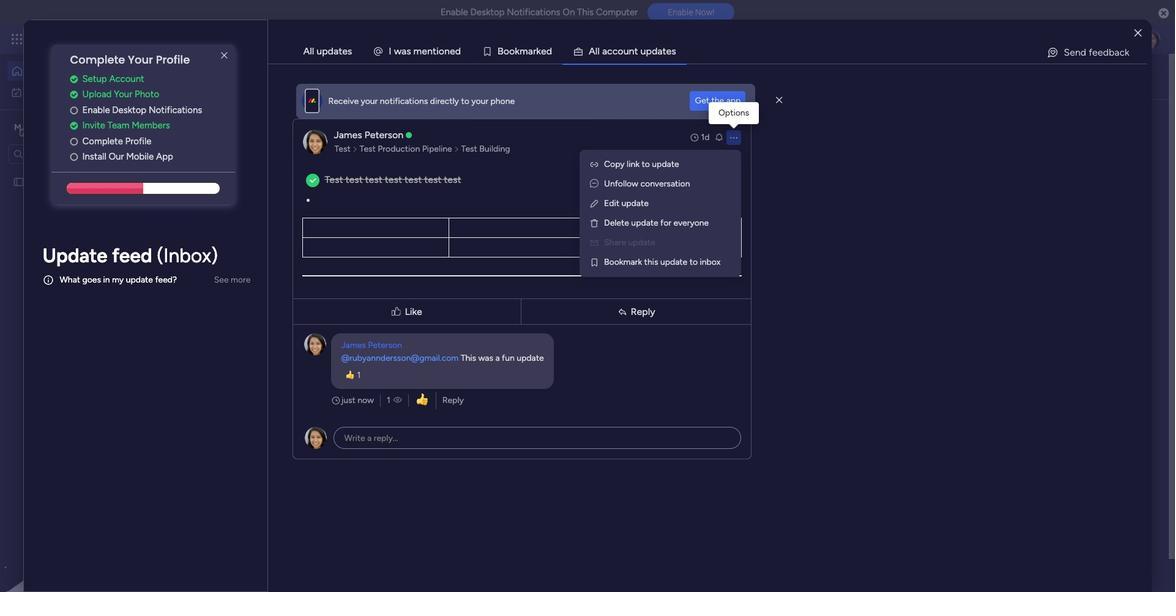 Task type: vqa. For each thing, say whether or not it's contained in the screenshot.
Status to the right
no



Task type: describe. For each thing, give the bounding box(es) containing it.
james!
[[277, 65, 304, 75]]

1 vertical spatial (inbox)
[[308, 316, 345, 330]]

1 horizontal spatial and
[[420, 419, 436, 430]]

b
[[498, 45, 504, 57]]

enable desktop notifications on this computer
[[440, 7, 638, 18]]

copy
[[604, 159, 625, 170]]

install
[[82, 151, 106, 162]]

update right fun
[[517, 353, 544, 364]]

1 inside 1 button
[[357, 370, 361, 380]]

1 vertical spatial james
[[341, 340, 366, 351]]

notifications for enable desktop notifications
[[149, 105, 202, 116]]

your up write
[[345, 419, 365, 430]]

update right my
[[126, 275, 153, 285]]

public board image
[[13, 176, 24, 188]]

1 horizontal spatial this
[[577, 7, 594, 18]]

0 vertical spatial peterson
[[365, 129, 403, 141]]

check circle image for upload
[[70, 90, 78, 99]]

now
[[358, 395, 374, 406]]

all
[[303, 45, 314, 57]]

and inside the good afternoon, james! quickly access your recent boards, inbox and workspaces
[[394, 77, 411, 88]]

setup
[[82, 73, 107, 84]]

profile inside complete profile 'link'
[[125, 136, 151, 147]]

unfollow conversation
[[604, 179, 690, 189]]

was
[[478, 353, 493, 364]]

enable now! button
[[648, 3, 735, 22]]

enable desktop notifications link
[[70, 103, 235, 117]]

a right a
[[602, 45, 607, 57]]

recent
[[301, 77, 330, 88]]

account
[[109, 73, 144, 84]]

setup account link
[[70, 72, 235, 86]]

receive your notifications directly to your phone
[[328, 96, 515, 106]]

1 horizontal spatial workspace
[[358, 269, 399, 279]]

1 horizontal spatial update
[[243, 316, 280, 330]]

update inside menu item
[[628, 237, 655, 248]]

quickly
[[211, 77, 244, 88]]

delete update for everyone
[[604, 218, 709, 228]]

your inside the good afternoon, james! quickly access your recent boards, inbox and workspaces
[[279, 77, 299, 88]]

3 e from the left
[[541, 45, 546, 57]]

your left phone
[[471, 96, 488, 106]]

my for my work
[[27, 87, 39, 97]]

this
[[644, 257, 658, 267]]

app
[[726, 95, 741, 106]]

update left for
[[631, 218, 658, 228]]

test building
[[461, 144, 510, 154]]

0 vertical spatial 1
[[355, 318, 358, 328]]

lottie animation image
[[0, 469, 156, 592]]

2 t from the left
[[634, 45, 638, 57]]

reminder image
[[715, 132, 724, 142]]

just
[[341, 395, 355, 406]]

workspaces inside the good afternoon, james! quickly access your recent boards, inbox and workspaces
[[413, 77, 465, 88]]

3 t from the left
[[663, 45, 666, 57]]

upload
[[82, 89, 112, 100]]

6 test from the left
[[444, 174, 461, 185]]

monday
[[54, 32, 96, 46]]

your down inbox
[[361, 96, 378, 106]]

a right write
[[367, 433, 372, 444]]

2 horizontal spatial to
[[690, 257, 698, 267]]

see for see more
[[214, 275, 229, 285]]

workspace image
[[246, 521, 275, 550]]

on
[[563, 7, 575, 18]]

1 u from the left
[[623, 45, 629, 57]]

>
[[330, 269, 335, 279]]

2 o from the left
[[504, 45, 509, 57]]

options
[[719, 108, 749, 118]]

write a reply...
[[344, 433, 398, 444]]

component image
[[241, 267, 252, 278]]

test building link
[[459, 143, 512, 155]]

slider arrow image
[[352, 143, 358, 155]]

just now
[[341, 395, 374, 406]]

i w a s m e n t i o n e d
[[389, 45, 461, 57]]

bookmark this update to inbox image
[[589, 258, 599, 267]]

boards,
[[333, 77, 365, 88]]

collaborating
[[461, 419, 519, 430]]

enable for enable desktop notifications on this computer
[[440, 7, 468, 18]]

app
[[156, 151, 173, 162]]

update right this
[[660, 257, 687, 267]]

test production pipeline link
[[358, 143, 454, 155]]

install our mobile app
[[82, 151, 173, 162]]

work for my
[[41, 87, 59, 97]]

what goes in my update feed?
[[60, 275, 177, 285]]

circle o image for complete
[[70, 137, 78, 146]]

copy link to update
[[604, 159, 679, 170]]

i
[[389, 45, 392, 57]]

receive
[[328, 96, 359, 106]]

0 vertical spatial dapulse x slim image
[[217, 48, 232, 63]]

1 horizontal spatial dapulse x slim image
[[776, 95, 782, 106]]

setup account
[[82, 73, 144, 84]]

2 horizontal spatial work
[[256, 269, 275, 279]]

production
[[378, 144, 420, 154]]

like button
[[296, 293, 518, 330]]

a right p
[[658, 45, 663, 57]]

start
[[438, 419, 459, 430]]

my work button
[[7, 82, 132, 102]]

@rubyanndersson@gmail.com
[[341, 353, 459, 364]]

reply button
[[524, 302, 749, 322]]

1 vertical spatial this
[[461, 353, 476, 364]]

2 d from the left
[[546, 45, 552, 57]]

reply inside button
[[631, 306, 655, 317]]

Search in workspace field
[[26, 147, 102, 161]]

reply link
[[442, 395, 464, 406]]

install our mobile app link
[[70, 150, 235, 164]]

complete for complete profile
[[82, 136, 123, 147]]

main workspace
[[28, 121, 100, 133]]

bookmark
[[604, 257, 642, 267]]

1 vertical spatial james peterson
[[341, 340, 402, 351]]

1 s from the left
[[406, 45, 411, 57]]

see for see plans
[[214, 34, 229, 44]]

afternoon,
[[235, 65, 274, 75]]

m button
[[233, 508, 560, 562]]

our
[[109, 151, 124, 162]]

0 horizontal spatial update
[[42, 244, 107, 267]]

a left fun
[[495, 353, 500, 364]]

more
[[231, 275, 251, 285]]

write
[[344, 433, 365, 444]]

roy mann image
[[255, 358, 279, 383]]

1 c from the left
[[607, 45, 612, 57]]

link
[[627, 159, 640, 170]]

1 vertical spatial reply
[[442, 395, 464, 406]]

phone
[[491, 96, 515, 106]]

apps image
[[1041, 33, 1053, 45]]

1 horizontal spatial lottie animation element
[[590, 54, 934, 100]]

delete update for everyone image
[[589, 219, 599, 228]]

1 vertical spatial peterson
[[368, 340, 402, 351]]

1 horizontal spatial management
[[277, 269, 328, 279]]

james peterson image
[[1141, 29, 1160, 49]]

good
[[211, 65, 233, 75]]

my for my workspaces
[[243, 485, 259, 498]]

visited
[[291, 125, 325, 138]]

0 vertical spatial update feed (inbox)
[[42, 244, 218, 267]]

workspace image
[[12, 121, 24, 134]]

fun
[[502, 353, 515, 364]]

d for a l l a c c o u n t u p d a t e s
[[652, 45, 658, 57]]

5 test from the left
[[424, 174, 442, 185]]

2 e from the left
[[450, 45, 455, 57]]

enable for enable desktop notifications
[[82, 105, 110, 116]]

edit update image
[[589, 199, 599, 209]]

computer
[[596, 7, 638, 18]]

1 t from the left
[[433, 45, 436, 57]]

work management > main workspace
[[256, 269, 399, 279]]

complete for complete your profile
[[70, 52, 125, 67]]

@rubyanndersson@gmail.com link
[[341, 353, 459, 364]]

upload your photo
[[82, 89, 159, 100]]

dapulse close image
[[1159, 7, 1169, 20]]

like
[[405, 306, 422, 317]]

mobile
[[126, 151, 154, 162]]

share
[[604, 237, 626, 248]]

1d
[[701, 132, 710, 143]]

test list box
[[0, 169, 156, 357]]

notifications for enable desktop notifications on this computer
[[507, 7, 560, 18]]

feedback
[[1089, 47, 1130, 58]]

team
[[107, 120, 129, 131]]

v2 seen image
[[393, 395, 402, 407]]

now!
[[695, 7, 714, 17]]



Task type: locate. For each thing, give the bounding box(es) containing it.
options image
[[729, 133, 739, 143]]

a right i
[[401, 45, 406, 57]]

0 horizontal spatial lottie animation element
[[0, 469, 156, 592]]

2 c from the left
[[612, 45, 618, 57]]

1 vertical spatial m
[[255, 526, 267, 544]]

invite team members link
[[70, 119, 235, 133]]

to left inbox
[[690, 257, 698, 267]]

enable now!
[[668, 7, 714, 17]]

n
[[427, 45, 433, 57], [444, 45, 450, 57], [629, 45, 634, 57]]

workspaces up workspace icon
[[261, 485, 322, 498]]

work down home
[[41, 87, 59, 97]]

1 n from the left
[[427, 45, 433, 57]]

mann
[[305, 357, 327, 368]]

get
[[695, 95, 709, 106]]

slider arrow image
[[454, 143, 459, 155]]

1 vertical spatial lottie animation element
[[0, 469, 156, 592]]

1 horizontal spatial m
[[520, 45, 528, 57]]

1 horizontal spatial n
[[444, 45, 450, 57]]

e
[[422, 45, 427, 57], [450, 45, 455, 57], [541, 45, 546, 57], [666, 45, 672, 57]]

notifications
[[507, 7, 560, 18], [149, 105, 202, 116]]

profile up setup account "link"
[[156, 52, 190, 67]]

1 vertical spatial your
[[114, 89, 132, 100]]

1 e from the left
[[422, 45, 427, 57]]

plans
[[231, 34, 251, 44]]

1 up just now
[[357, 370, 361, 380]]

e right r
[[541, 45, 546, 57]]

your for profile
[[128, 52, 153, 67]]

bookmark this update to inbox
[[604, 257, 721, 267]]

0 vertical spatial to
[[461, 96, 469, 106]]

peterson
[[365, 129, 403, 141], [368, 340, 402, 351]]

0 vertical spatial check circle image
[[70, 90, 78, 99]]

tab list containing all updates
[[293, 39, 1147, 64]]

1 vertical spatial desktop
[[112, 105, 146, 116]]

see more
[[214, 275, 251, 285]]

workspace selection element
[[12, 120, 102, 136]]

tab list
[[293, 39, 1147, 64]]

my down home
[[27, 87, 39, 97]]

in
[[103, 275, 110, 285]]

1 horizontal spatial (inbox)
[[308, 316, 345, 330]]

main right >
[[337, 269, 356, 279]]

teammates
[[368, 419, 417, 430]]

workspace down add to favorites icon
[[358, 269, 399, 279]]

2 u from the left
[[641, 45, 646, 57]]

2 vertical spatial to
[[690, 257, 698, 267]]

o left r
[[504, 45, 509, 57]]

a right "b"
[[528, 45, 533, 57]]

1 horizontal spatial invite
[[318, 419, 343, 430]]

recently visited
[[243, 125, 325, 138]]

1 test from the left
[[345, 174, 363, 185]]

and
[[394, 77, 411, 88], [420, 419, 436, 430]]

reply down this
[[631, 306, 655, 317]]

main right workspace image
[[28, 121, 50, 133]]

0 horizontal spatial profile
[[125, 136, 151, 147]]

work for monday
[[99, 32, 121, 46]]

0 horizontal spatial n
[[427, 45, 433, 57]]

0 vertical spatial james peterson link
[[334, 129, 403, 141]]

unfollow
[[604, 179, 638, 189]]

circle o image inside install our mobile app link
[[70, 153, 78, 162]]

0 vertical spatial your
[[128, 52, 153, 67]]

this right on
[[577, 7, 594, 18]]

test inside list box
[[29, 177, 45, 187]]

dapulse x slim image
[[217, 48, 232, 63], [776, 95, 782, 106]]

m for a
[[520, 45, 528, 57]]

n right i
[[444, 45, 450, 57]]

copy link to update image
[[589, 160, 599, 170]]

complete up install
[[82, 136, 123, 147]]

0 horizontal spatial notifications
[[149, 105, 202, 116]]

0 horizontal spatial my
[[27, 87, 39, 97]]

0 vertical spatial workspaces
[[413, 77, 465, 88]]

goes
[[82, 275, 101, 285]]

n left p
[[629, 45, 634, 57]]

desktop for enable desktop notifications on this computer
[[470, 7, 505, 18]]

circle o image
[[70, 106, 78, 115]]

members
[[132, 120, 170, 131]]

management left >
[[277, 269, 328, 279]]

2 horizontal spatial enable
[[668, 7, 693, 17]]

l right a
[[598, 45, 600, 57]]

2 test from the left
[[365, 174, 382, 185]]

2 horizontal spatial d
[[652, 45, 658, 57]]

enable desktop notifications
[[82, 105, 202, 116]]

your down the james!
[[279, 77, 299, 88]]

l down computer
[[595, 45, 598, 57]]

roy
[[286, 357, 302, 368]]

enable inside button
[[668, 7, 693, 17]]

main
[[28, 121, 50, 133], [337, 269, 356, 279]]

0 horizontal spatial this
[[461, 353, 476, 364]]

1 l from the left
[[595, 45, 598, 57]]

my
[[27, 87, 39, 97], [243, 485, 259, 498]]

1 vertical spatial invite
[[318, 419, 343, 430]]

update feed (inbox)
[[42, 244, 218, 267], [243, 316, 345, 330]]

1 vertical spatial james peterson link
[[341, 340, 402, 351]]

2 horizontal spatial t
[[663, 45, 666, 57]]

0 horizontal spatial workspace
[[52, 121, 100, 133]]

feed
[[112, 244, 152, 267], [283, 316, 306, 330]]

inbox
[[368, 77, 392, 88]]

notifications left on
[[507, 7, 560, 18]]

update feed (inbox) up what goes in my update feed?
[[42, 244, 218, 267]]

circle o image up the search in workspace field at the left of the page
[[70, 137, 78, 146]]

1 button
[[341, 368, 366, 383]]

v2 unfollow image
[[590, 179, 599, 189]]

i
[[436, 45, 439, 57]]

0 vertical spatial this
[[577, 7, 594, 18]]

see left more
[[214, 275, 229, 285]]

notifications
[[380, 96, 428, 106]]

2 l from the left
[[598, 45, 600, 57]]

to
[[461, 96, 469, 106], [642, 159, 650, 170], [690, 257, 698, 267]]

reply up start
[[442, 395, 464, 406]]

0 horizontal spatial reply
[[442, 395, 464, 406]]

d right i
[[455, 45, 461, 57]]

d down the enable now! button
[[652, 45, 658, 57]]

0 vertical spatial notifications
[[507, 7, 560, 18]]

management
[[123, 32, 190, 46], [277, 269, 328, 279]]

2 check circle image from the top
[[70, 121, 78, 131]]

update feed (inbox) up roy at bottom left
[[243, 316, 345, 330]]

peterson up production
[[365, 129, 403, 141]]

2 see from the top
[[214, 275, 229, 285]]

4 test from the left
[[405, 174, 422, 185]]

check circle image inside invite team members link
[[70, 121, 78, 131]]

3 d from the left
[[652, 45, 658, 57]]

enable left the now!
[[668, 7, 693, 17]]

u left p
[[623, 45, 629, 57]]

check circle image
[[70, 90, 78, 99], [70, 121, 78, 131]]

feed?
[[155, 275, 177, 285]]

lottie animation element
[[590, 54, 934, 100], [0, 469, 156, 592]]

0 horizontal spatial enable
[[82, 105, 110, 116]]

send feedback button
[[1042, 43, 1134, 62]]

u right a
[[641, 45, 646, 57]]

0 vertical spatial main
[[28, 121, 50, 133]]

0 horizontal spatial workspaces
[[261, 485, 322, 498]]

enable for enable now!
[[668, 7, 693, 17]]

updates
[[317, 45, 352, 57]]

close recently visited image
[[226, 124, 241, 139]]

m left main workspace
[[14, 122, 21, 133]]

james peterson up the @rubyanndersson@gmail.com
[[341, 340, 402, 351]]

invite down just
[[318, 419, 343, 430]]

workspaces up directly
[[413, 77, 465, 88]]

your for photo
[[114, 89, 132, 100]]

james peterson up slider arrow image
[[334, 129, 403, 141]]

check circle image for invite
[[70, 121, 78, 131]]

good afternoon, james! quickly access your recent boards, inbox and workspaces
[[211, 65, 465, 88]]

work up complete your profile
[[99, 32, 121, 46]]

1 horizontal spatial work
[[99, 32, 121, 46]]

m inside workspace icon
[[255, 526, 267, 544]]

1 vertical spatial to
[[642, 159, 650, 170]]

0 horizontal spatial and
[[394, 77, 411, 88]]

1 horizontal spatial enable
[[440, 7, 468, 18]]

0 vertical spatial reply
[[631, 306, 655, 317]]

enable up i w a s m e n t i o n e d
[[440, 7, 468, 18]]

circle o image inside complete profile 'link'
[[70, 137, 78, 146]]

my work
[[27, 87, 59, 97]]

edit
[[604, 198, 619, 209]]

upload your photo link
[[70, 88, 235, 101]]

to right directly
[[461, 96, 469, 106]]

feed up what goes in my update feed?
[[112, 244, 152, 267]]

1 check circle image from the top
[[70, 90, 78, 99]]

d for i w a s m e n t i o n e d
[[455, 45, 461, 57]]

this left the was
[[461, 353, 476, 364]]

0 horizontal spatial feed
[[112, 244, 152, 267]]

photo
[[135, 89, 159, 100]]

circle o image for install
[[70, 153, 78, 162]]

james
[[334, 129, 362, 141], [341, 340, 366, 351]]

circle o image
[[70, 137, 78, 146], [70, 153, 78, 162]]

reply...
[[374, 433, 398, 444]]

1 vertical spatial dapulse x slim image
[[776, 95, 782, 106]]

o left p
[[618, 45, 623, 57]]

1 vertical spatial 1
[[357, 370, 361, 380]]

t right w
[[433, 45, 436, 57]]

e right p
[[666, 45, 672, 57]]

1 horizontal spatial workspaces
[[413, 77, 465, 88]]

main inside workspace selection element
[[28, 121, 50, 133]]

m for e
[[413, 45, 422, 57]]

0 vertical spatial m
[[14, 122, 21, 133]]

and up notifications
[[394, 77, 411, 88]]

0 vertical spatial profile
[[156, 52, 190, 67]]

my workspaces
[[243, 485, 322, 498]]

1 horizontal spatial my
[[243, 485, 259, 498]]

desktop up "b"
[[470, 7, 505, 18]]

notifications down upload your photo link
[[149, 105, 202, 116]]

1 vertical spatial update
[[243, 316, 280, 330]]

0 horizontal spatial s
[[406, 45, 411, 57]]

1 horizontal spatial t
[[634, 45, 638, 57]]

0 vertical spatial james
[[334, 129, 362, 141]]

m left i
[[413, 45, 422, 57]]

james up test link
[[334, 129, 362, 141]]

1 d from the left
[[455, 45, 461, 57]]

workspace down circle o icon
[[52, 121, 100, 133]]

my up workspace icon
[[243, 485, 259, 498]]

building
[[479, 144, 510, 154]]

update up roy mann icon
[[243, 316, 280, 330]]

m left r
[[520, 45, 528, 57]]

3 test from the left
[[385, 174, 402, 185]]

e left i
[[422, 45, 427, 57]]

0 horizontal spatial work
[[41, 87, 59, 97]]

add to favorites image
[[383, 248, 395, 260]]

james peterson link up slider arrow image
[[334, 129, 403, 141]]

share update image
[[589, 238, 599, 248]]

0 vertical spatial complete
[[70, 52, 125, 67]]

check circle image inside upload your photo link
[[70, 90, 78, 99]]

my inside my work button
[[27, 87, 39, 97]]

1 horizontal spatial update feed (inbox)
[[243, 316, 345, 330]]

m
[[14, 122, 21, 133], [255, 526, 267, 544]]

3 o from the left
[[509, 45, 515, 57]]

e right i
[[450, 45, 455, 57]]

0 vertical spatial james peterson
[[334, 129, 403, 141]]

1 o from the left
[[439, 45, 444, 57]]

invite
[[82, 120, 105, 131], [318, 419, 343, 430]]

(inbox)
[[157, 244, 218, 267], [308, 316, 345, 330]]

d
[[455, 45, 461, 57], [546, 45, 552, 57], [652, 45, 658, 57]]

1 left v2 seen image
[[387, 395, 390, 406]]

0 horizontal spatial u
[[623, 45, 629, 57]]

select product image
[[11, 33, 23, 45]]

home button
[[7, 61, 132, 81]]

update
[[42, 244, 107, 267], [243, 316, 280, 330]]

conversation
[[640, 179, 690, 189]]

2 k from the left
[[536, 45, 541, 57]]

0 horizontal spatial management
[[123, 32, 190, 46]]

check circle image
[[70, 75, 78, 84]]

2 vertical spatial 1
[[387, 395, 390, 406]]

work inside my work button
[[41, 87, 59, 97]]

roy mann
[[286, 357, 327, 368]]

t left p
[[634, 45, 638, 57]]

everyone
[[674, 218, 709, 228]]

circle o image left install
[[70, 153, 78, 162]]

close image
[[1134, 28, 1142, 38]]

check circle image down check circle image at the left
[[70, 90, 78, 99]]

0 horizontal spatial to
[[461, 96, 469, 106]]

n left i
[[427, 45, 433, 57]]

complete up setup
[[70, 52, 125, 67]]

0 vertical spatial invite
[[82, 120, 105, 131]]

home
[[28, 65, 52, 76]]

o right w
[[439, 45, 444, 57]]

4 e from the left
[[666, 45, 672, 57]]

invite left team
[[82, 120, 105, 131]]

send feedback
[[1064, 47, 1130, 58]]

0 horizontal spatial dapulse x slim image
[[217, 48, 232, 63]]

inbox
[[700, 257, 721, 267]]

see plans
[[214, 34, 251, 44]]

1 horizontal spatial feed
[[283, 316, 306, 330]]

share update menu item
[[589, 236, 731, 250]]

1 horizontal spatial d
[[546, 45, 552, 57]]

a l l a c c o u n t u p d a t e s
[[589, 45, 676, 57]]

1 circle o image from the top
[[70, 137, 78, 146]]

0 horizontal spatial m
[[413, 45, 422, 57]]

0 horizontal spatial (inbox)
[[157, 244, 218, 267]]

see inside button
[[214, 34, 229, 44]]

complete profile link
[[70, 135, 235, 148]]

1 horizontal spatial to
[[642, 159, 650, 170]]

1 up 1 button
[[355, 318, 358, 328]]

0 vertical spatial my
[[27, 87, 39, 97]]

test production pipeline
[[360, 144, 452, 154]]

1 horizontal spatial s
[[672, 45, 676, 57]]

0 vertical spatial work
[[99, 32, 121, 46]]

1 vertical spatial update feed (inbox)
[[243, 316, 345, 330]]

1 vertical spatial main
[[337, 269, 356, 279]]

invite for invite team members
[[82, 120, 105, 131]]

this
[[577, 7, 594, 18], [461, 353, 476, 364]]

2 circle o image from the top
[[70, 153, 78, 162]]

m down my workspaces
[[255, 526, 267, 544]]

u
[[623, 45, 629, 57], [641, 45, 646, 57]]

b o o k m a r k e d
[[498, 45, 552, 57]]

0 horizontal spatial d
[[455, 45, 461, 57]]

update up 'what'
[[42, 244, 107, 267]]

o
[[439, 45, 444, 57], [504, 45, 509, 57], [509, 45, 515, 57], [618, 45, 623, 57]]

your up setup account "link"
[[128, 52, 153, 67]]

1 m from the left
[[413, 45, 422, 57]]

0 horizontal spatial update feed (inbox)
[[42, 244, 218, 267]]

james peterson
[[334, 129, 403, 141], [341, 340, 402, 351]]

enable down "upload"
[[82, 105, 110, 116]]

1 vertical spatial workspaces
[[261, 485, 322, 498]]

update down 'unfollow conversation'
[[622, 198, 649, 209]]

option
[[0, 171, 156, 173]]

t right p
[[663, 45, 666, 57]]

dapulse x slim image up good
[[217, 48, 232, 63]]

to right the link
[[642, 159, 650, 170]]

update up this
[[628, 237, 655, 248]]

0 horizontal spatial invite
[[82, 120, 105, 131]]

1 k from the left
[[515, 45, 520, 57]]

dapulse x slim image right app
[[776, 95, 782, 106]]

p
[[646, 45, 652, 57]]

m for workspace icon
[[255, 526, 267, 544]]

complete
[[70, 52, 125, 67], [82, 136, 123, 147]]

peterson up @rubyanndersson@gmail.com link at the bottom of page
[[368, 340, 402, 351]]

james up 1 button
[[341, 340, 366, 351]]

complete inside 'link'
[[82, 136, 123, 147]]

1 horizontal spatial u
[[641, 45, 646, 57]]

d right r
[[546, 45, 552, 57]]

james peterson link
[[334, 129, 403, 141], [341, 340, 402, 351]]

0 horizontal spatial main
[[28, 121, 50, 133]]

james peterson link up the @rubyanndersson@gmail.com
[[341, 340, 402, 351]]

invite for invite your teammates and start collaborating
[[318, 419, 343, 430]]

see inside button
[[214, 275, 229, 285]]

1 vertical spatial feed
[[283, 316, 306, 330]]

1 vertical spatial complete
[[82, 136, 123, 147]]

o right "b"
[[509, 45, 515, 57]]

profile up mobile
[[125, 136, 151, 147]]

m inside workspace image
[[14, 122, 21, 133]]

2 m from the left
[[520, 45, 528, 57]]

c
[[607, 45, 612, 57], [612, 45, 618, 57]]

s
[[406, 45, 411, 57], [672, 45, 676, 57]]

1 horizontal spatial k
[[536, 45, 541, 57]]

1 vertical spatial see
[[214, 275, 229, 285]]

1 see from the top
[[214, 34, 229, 44]]

what
[[60, 275, 80, 285]]

feed up roy at bottom left
[[283, 316, 306, 330]]

update up conversation
[[652, 159, 679, 170]]

0 horizontal spatial m
[[14, 122, 21, 133]]

1 horizontal spatial main
[[337, 269, 356, 279]]

0 vertical spatial circle o image
[[70, 137, 78, 146]]

desktop for enable desktop notifications
[[112, 105, 146, 116]]

1 horizontal spatial reply
[[631, 306, 655, 317]]

4 o from the left
[[618, 45, 623, 57]]

(inbox) up mann
[[308, 316, 345, 330]]

share update
[[604, 237, 655, 248]]

1 horizontal spatial desktop
[[470, 7, 505, 18]]

2 n from the left
[[444, 45, 450, 57]]

management up complete your profile
[[123, 32, 190, 46]]

0 vertical spatial management
[[123, 32, 190, 46]]

3 n from the left
[[629, 45, 634, 57]]

0 vertical spatial workspace
[[52, 121, 100, 133]]

check circle image down circle o icon
[[70, 121, 78, 131]]

m for workspace image
[[14, 122, 21, 133]]

your down account
[[114, 89, 132, 100]]

2 s from the left
[[672, 45, 676, 57]]

(inbox) up the feed?
[[157, 244, 218, 267]]

0 vertical spatial (inbox)
[[157, 244, 218, 267]]

and left start
[[420, 419, 436, 430]]

@rubyanndersson@gmail.com this was a fun update
[[341, 353, 544, 364]]

send
[[1064, 47, 1086, 58]]



